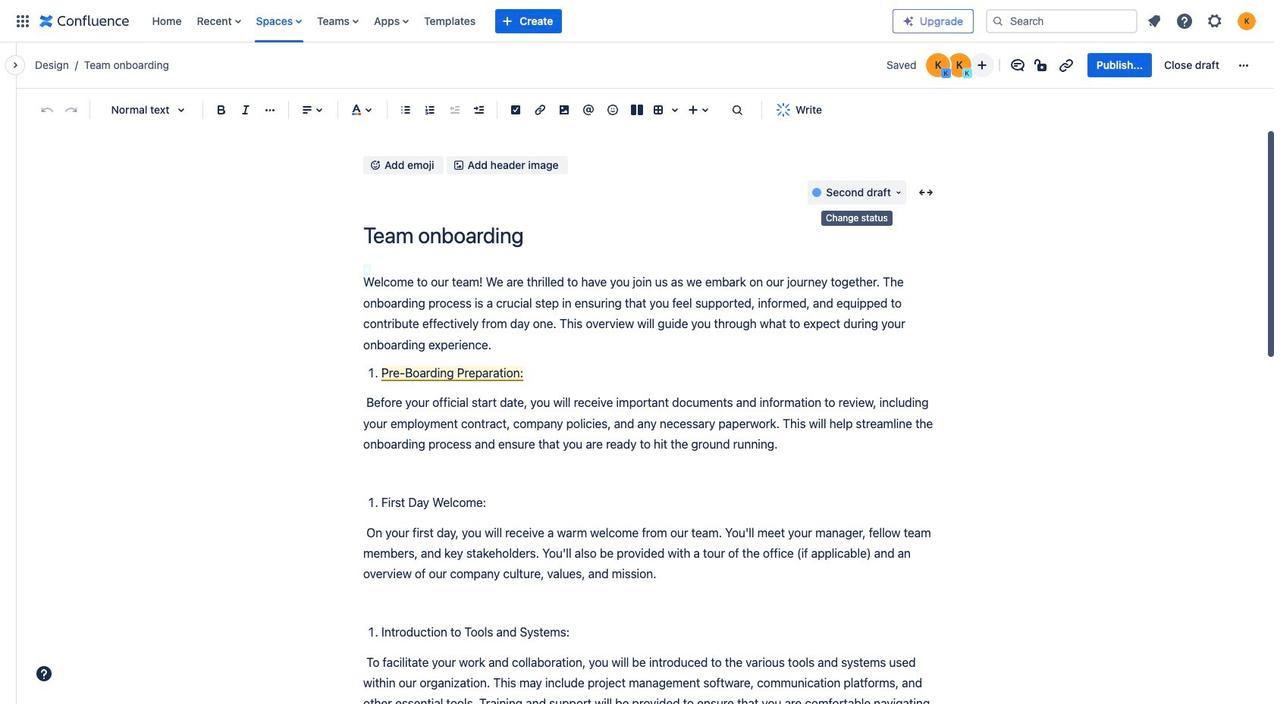 Task type: vqa. For each thing, say whether or not it's contained in the screenshot.
No restrictions image
yes



Task type: locate. For each thing, give the bounding box(es) containing it.
link ⌘k image
[[531, 101, 549, 119]]

confluence image
[[39, 12, 129, 30], [39, 12, 129, 30]]

align left image
[[298, 101, 316, 119]]

emoji : image
[[604, 101, 622, 119]]

table size image
[[666, 101, 684, 119]]

premium image
[[902, 15, 915, 27]]

action item [] image
[[507, 101, 525, 119]]

None search field
[[986, 9, 1138, 33]]

expand sidebar image
[[0, 50, 33, 80]]

add image, video, or file image
[[555, 101, 573, 119]]

italic ⌘i image
[[237, 101, 255, 119]]

0 horizontal spatial list
[[144, 0, 893, 42]]

list for the appswitcher icon
[[144, 0, 893, 42]]

text formatting group
[[209, 98, 282, 122]]

help icon image
[[1175, 12, 1194, 30]]

tooltip
[[821, 211, 892, 226]]

banner
[[0, 0, 1274, 42]]

invite to edit image
[[973, 56, 991, 74]]

search image
[[992, 15, 1004, 27]]

your profile and preferences image
[[1238, 12, 1256, 30]]

make page full-width image
[[917, 184, 935, 202]]

list
[[144, 0, 893, 42], [1141, 7, 1265, 35]]

1 horizontal spatial list
[[1141, 7, 1265, 35]]

notification icon image
[[1145, 12, 1163, 30]]

group
[[1087, 53, 1229, 77]]

avatar group element
[[924, 52, 973, 79]]

Give this page a title text field
[[363, 223, 940, 248]]



Task type: describe. For each thing, give the bounding box(es) containing it.
list for premium icon
[[1141, 7, 1265, 35]]

find and replace image
[[728, 101, 746, 119]]

numbered list ⌘⇧7 image
[[421, 101, 439, 119]]

Main content area, start typing to enter text. text field
[[363, 272, 940, 705]]

image icon image
[[452, 159, 465, 172]]

copy link image
[[1057, 56, 1075, 74]]

indent tab image
[[469, 101, 488, 119]]

bold ⌘b image
[[212, 101, 231, 119]]

global element
[[9, 0, 893, 42]]

settings icon image
[[1206, 12, 1224, 30]]

table ⇧⌥t image
[[649, 101, 667, 119]]

add emoji image
[[369, 159, 381, 172]]

no restrictions image
[[1033, 56, 1051, 74]]

appswitcher icon image
[[14, 12, 32, 30]]

bullet list ⌘⇧8 image
[[397, 101, 415, 119]]

mention @ image
[[579, 101, 598, 119]]

list formating group
[[394, 98, 491, 122]]

layouts image
[[628, 101, 646, 119]]

comment icon image
[[1008, 56, 1027, 74]]

more image
[[1235, 56, 1253, 74]]

more formatting image
[[261, 101, 279, 119]]

Search field
[[986, 9, 1138, 33]]



